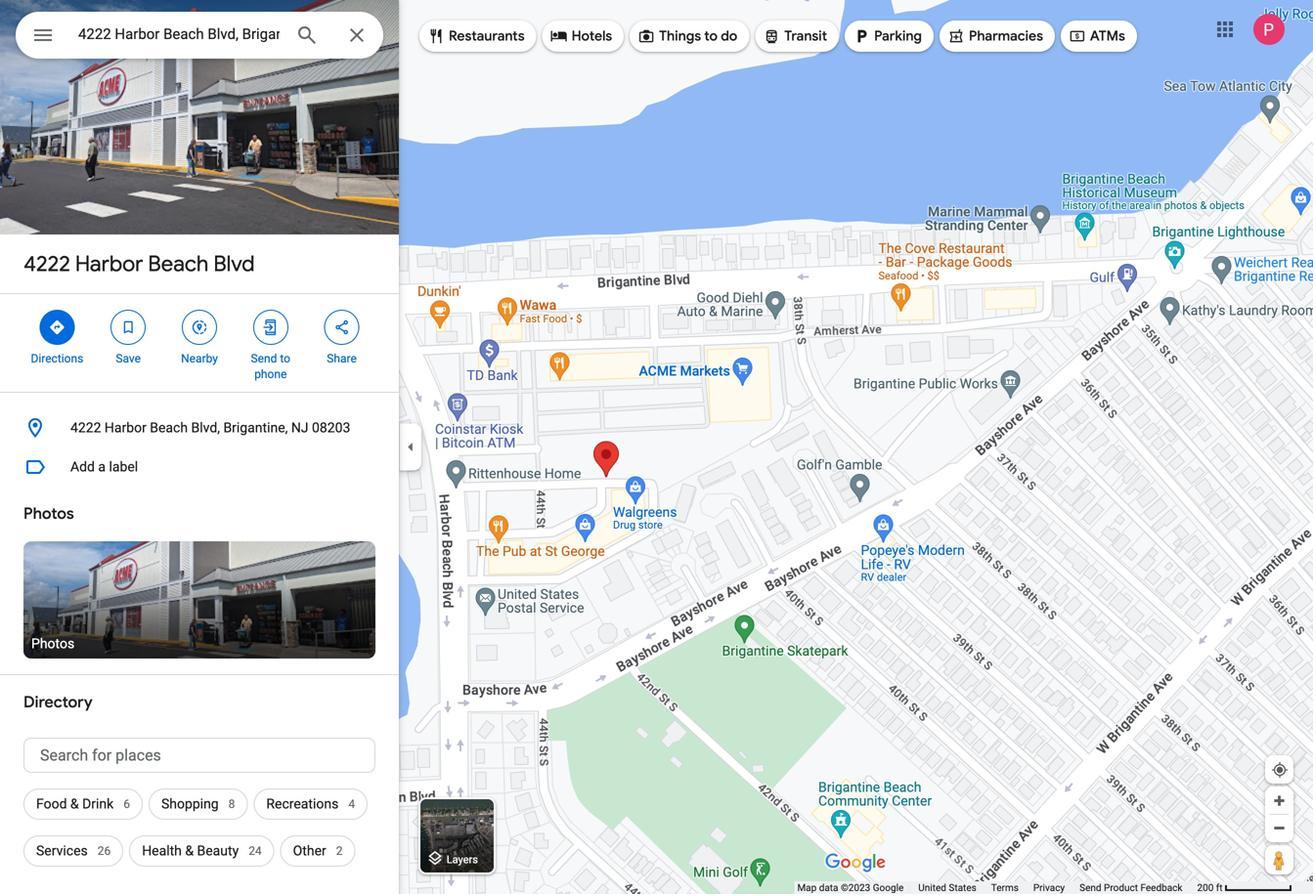 Task type: vqa. For each thing, say whether or not it's contained in the screenshot.
recreations
yes



Task type: locate. For each thing, give the bounding box(es) containing it.
4222 up 
[[23, 250, 70, 278]]

©2023
[[841, 883, 871, 894]]

0 horizontal spatial send
[[251, 352, 277, 366]]

blvd,
[[191, 420, 220, 436]]

& for beauty
[[185, 844, 194, 860]]

data
[[819, 883, 839, 894]]

1 vertical spatial to
[[280, 352, 291, 366]]

1 vertical spatial harbor
[[105, 420, 147, 436]]

to
[[704, 27, 718, 45], [280, 352, 291, 366]]

beach
[[148, 250, 209, 278], [150, 420, 188, 436]]

1 vertical spatial &
[[185, 844, 194, 860]]

to up phone
[[280, 352, 291, 366]]

show street view coverage image
[[1266, 846, 1294, 875]]

photos
[[23, 504, 74, 524], [31, 636, 74, 652]]

footer
[[798, 882, 1198, 895]]

None field
[[78, 22, 280, 46]]

send
[[251, 352, 277, 366], [1080, 883, 1102, 894]]

do
[[721, 27, 738, 45]]

phone
[[254, 368, 287, 381]]

photos inside button
[[31, 636, 74, 652]]

actions for 4222 harbor beach blvd region
[[0, 294, 399, 392]]


[[638, 25, 655, 47]]

send product feedback
[[1080, 883, 1183, 894]]

 parking
[[853, 25, 922, 47]]

send inside button
[[1080, 883, 1102, 894]]

4222 up add
[[70, 420, 101, 436]]

0 vertical spatial to
[[704, 27, 718, 45]]

food
[[36, 797, 67, 813]]

parking
[[874, 27, 922, 45]]

hotels
[[572, 27, 612, 45]]

none text field inside '4222 harbor beach blvd' main content
[[23, 738, 376, 774]]

1 vertical spatial send
[[1080, 883, 1102, 894]]

&
[[70, 797, 79, 813], [185, 844, 194, 860]]

zoom out image
[[1272, 822, 1287, 836]]

 things to do
[[638, 25, 738, 47]]

200 ft
[[1198, 883, 1223, 894]]

2
[[336, 845, 343, 859]]

terms button
[[991, 882, 1019, 895]]

0 horizontal spatial to
[[280, 352, 291, 366]]

send for send to phone
[[251, 352, 277, 366]]

1 vertical spatial beach
[[150, 420, 188, 436]]

4
[[348, 798, 355, 812]]

footer containing map data ©2023 google
[[798, 882, 1198, 895]]

0 vertical spatial beach
[[148, 250, 209, 278]]

beach left blvd
[[148, 250, 209, 278]]

harbor
[[75, 250, 143, 278], [105, 420, 147, 436]]

shopping
[[161, 797, 219, 813]]

other
[[293, 844, 326, 860]]

4222
[[23, 250, 70, 278], [70, 420, 101, 436]]

& right health
[[185, 844, 194, 860]]

0 vertical spatial 4222
[[23, 250, 70, 278]]

1 horizontal spatial &
[[185, 844, 194, 860]]

harbor inside button
[[105, 420, 147, 436]]

show your location image
[[1271, 762, 1289, 779]]

26
[[98, 845, 111, 859]]

google maps element
[[0, 0, 1313, 895]]

services 26
[[36, 844, 111, 860]]

label
[[109, 459, 138, 475]]

beach inside button
[[150, 420, 188, 436]]

4222 inside button
[[70, 420, 101, 436]]

collapse side panel image
[[400, 437, 422, 458]]

& right food
[[70, 797, 79, 813]]

None text field
[[23, 738, 376, 774]]

8
[[229, 798, 235, 812]]

harbor up 
[[75, 250, 143, 278]]

4222 harbor beach blvd, brigantine, nj 08203 button
[[0, 409, 399, 448]]


[[120, 317, 137, 338]]

send to phone
[[251, 352, 291, 381]]

0 horizontal spatial 4222
[[23, 250, 70, 278]]

photos down add
[[23, 504, 74, 524]]

send left product
[[1080, 883, 1102, 894]]

0 vertical spatial &
[[70, 797, 79, 813]]

1 vertical spatial 4222
[[70, 420, 101, 436]]

to inside  things to do
[[704, 27, 718, 45]]

directory
[[23, 693, 93, 713]]

nearby
[[181, 352, 218, 366]]

24
[[249, 845, 262, 859]]

photos button
[[23, 542, 376, 659]]

1 horizontal spatial 4222
[[70, 420, 101, 436]]

google
[[873, 883, 904, 894]]

0 horizontal spatial &
[[70, 797, 79, 813]]

0 vertical spatial photos
[[23, 504, 74, 524]]

 atms
[[1069, 25, 1126, 47]]

atms
[[1090, 27, 1126, 45]]

drink
[[82, 797, 114, 813]]

beach left blvd, at the top left of page
[[150, 420, 188, 436]]


[[550, 25, 568, 47]]

privacy
[[1034, 883, 1065, 894]]

4222 for 4222 harbor beach blvd
[[23, 250, 70, 278]]

services
[[36, 844, 88, 860]]

0 vertical spatial harbor
[[75, 250, 143, 278]]

united
[[919, 883, 947, 894]]

0 vertical spatial send
[[251, 352, 277, 366]]

to left do
[[704, 27, 718, 45]]

food & drink 6
[[36, 797, 130, 813]]


[[333, 317, 351, 338]]

pharmacies
[[969, 27, 1043, 45]]

1 vertical spatial photos
[[31, 636, 74, 652]]


[[948, 25, 965, 47]]

1 horizontal spatial to
[[704, 27, 718, 45]]

4222 for 4222 harbor beach blvd, brigantine, nj 08203
[[70, 420, 101, 436]]

send up phone
[[251, 352, 277, 366]]

other 2
[[293, 844, 343, 860]]

shopping 8
[[161, 797, 235, 813]]

transit
[[785, 27, 827, 45]]

harbor up label
[[105, 420, 147, 436]]

1 horizontal spatial send
[[1080, 883, 1102, 894]]

200 ft button
[[1198, 883, 1293, 894]]

photos up "directory"
[[31, 636, 74, 652]]

send inside send to phone
[[251, 352, 277, 366]]



Task type: describe. For each thing, give the bounding box(es) containing it.
save
[[116, 352, 141, 366]]

recreations 4
[[266, 797, 355, 813]]

add a label button
[[0, 448, 399, 487]]

recreations
[[266, 797, 339, 813]]


[[31, 21, 55, 49]]

product
[[1104, 883, 1138, 894]]

google account: payton hansen  
(payton.hansen@adept.ai) image
[[1254, 14, 1285, 45]]


[[262, 317, 280, 338]]

map data ©2023 google
[[798, 883, 904, 894]]

layers
[[447, 854, 478, 866]]

restaurants
[[449, 27, 525, 45]]


[[427, 25, 445, 47]]

nj
[[291, 420, 309, 436]]

 pharmacies
[[948, 25, 1043, 47]]

health
[[142, 844, 182, 860]]

share
[[327, 352, 357, 366]]

to inside send to phone
[[280, 352, 291, 366]]

4222 harbor beach blvd main content
[[0, 0, 408, 895]]

4222 Harbor Beach Blvd, Brigantine, NJ 08203 field
[[16, 12, 383, 59]]

none field inside 4222 harbor beach blvd, brigantine, nj 08203 field
[[78, 22, 280, 46]]

states
[[949, 883, 977, 894]]

privacy button
[[1034, 882, 1065, 895]]

health & beauty 24
[[142, 844, 262, 860]]

4222 harbor beach blvd
[[23, 250, 255, 278]]

footer inside the google maps element
[[798, 882, 1198, 895]]

 restaurants
[[427, 25, 525, 47]]

 transit
[[763, 25, 827, 47]]

6
[[123, 798, 130, 812]]

 hotels
[[550, 25, 612, 47]]

united states button
[[919, 882, 977, 895]]

 button
[[16, 12, 70, 63]]

harbor for 4222 harbor beach blvd
[[75, 250, 143, 278]]

200
[[1198, 883, 1214, 894]]


[[1069, 25, 1086, 47]]

ft
[[1216, 883, 1223, 894]]


[[763, 25, 781, 47]]


[[853, 25, 871, 47]]

add a label
[[70, 459, 138, 475]]

beach for blvd,
[[150, 420, 188, 436]]

feedback
[[1141, 883, 1183, 894]]

directions
[[31, 352, 83, 366]]

 search field
[[16, 12, 383, 63]]

terms
[[991, 883, 1019, 894]]

map
[[798, 883, 817, 894]]

brigantine,
[[223, 420, 288, 436]]

08203
[[312, 420, 350, 436]]

send product feedback button
[[1080, 882, 1183, 895]]

add
[[70, 459, 95, 475]]

& for drink
[[70, 797, 79, 813]]

united states
[[919, 883, 977, 894]]

beach for blvd
[[148, 250, 209, 278]]


[[48, 317, 66, 338]]

zoom in image
[[1272, 794, 1287, 809]]

4222 harbor beach blvd, brigantine, nj 08203
[[70, 420, 350, 436]]

a
[[98, 459, 106, 475]]

harbor for 4222 harbor beach blvd, brigantine, nj 08203
[[105, 420, 147, 436]]

beauty
[[197, 844, 239, 860]]

things
[[659, 27, 701, 45]]

blvd
[[214, 250, 255, 278]]

send for send product feedback
[[1080, 883, 1102, 894]]


[[191, 317, 208, 338]]



